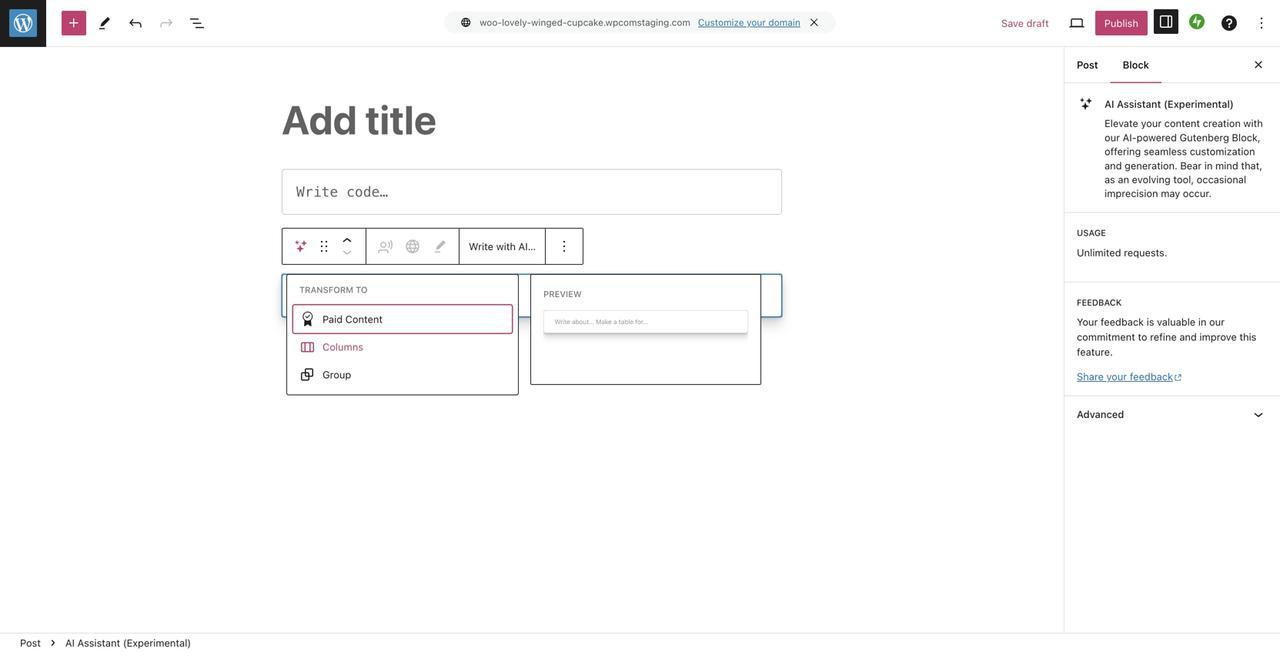 Task type: vqa. For each thing, say whether or not it's contained in the screenshot.
Upload files button
no



Task type: describe. For each thing, give the bounding box(es) containing it.
group
[[323, 369, 351, 380]]

gutenberg
[[1180, 132, 1229, 143]]

seamless
[[1144, 146, 1187, 157]]

toggle block inserter image
[[65, 14, 83, 32]]

cupcake.wpcomstaging.com
[[567, 17, 691, 28]]

share your feedback link
[[1077, 371, 1183, 383]]

transform to
[[299, 285, 368, 295]]

transform to group
[[293, 305, 512, 388]]

tab list containing post
[[1065, 46, 1162, 83]]

elevate your content creation with our ai-powered gutenberg block, offering seamless customization and generation. bear in mind that, as an evolving tool, occasional imprecision may occur.
[[1105, 118, 1263, 199]]

our for improve
[[1210, 316, 1225, 328]]

post for the right post button
[[1077, 59, 1098, 70]]

block button
[[1111, 46, 1162, 83]]

content
[[345, 313, 383, 325]]

ai assistant (experimental) inside block breadcrumb list
[[65, 637, 191, 649]]

1 horizontal spatial (experimental)
[[1164, 98, 1234, 110]]

your
[[1077, 316, 1098, 328]]

1 horizontal spatial post button
[[1065, 46, 1111, 83]]

columns
[[323, 341, 363, 353]]

powered
[[1137, 132, 1177, 143]]

1 vertical spatial post button
[[14, 634, 47, 652]]

customization
[[1190, 146, 1255, 157]]

post for the bottommost post button
[[20, 637, 41, 649]]

write with ai… button
[[464, 228, 540, 265]]

move down image
[[338, 243, 356, 261]]

paid content button
[[293, 305, 512, 333]]

usage
[[1077, 228, 1106, 238]]

bear
[[1181, 160, 1202, 171]]

paid content
[[323, 313, 383, 325]]

1 horizontal spatial ai assistant (experimental)
[[1105, 98, 1234, 110]]

undo image
[[126, 14, 145, 32]]

paid
[[323, 313, 343, 325]]

our for offering
[[1105, 132, 1120, 143]]

draft
[[1027, 17, 1049, 29]]

assistant inside block breadcrumb list
[[77, 637, 120, 649]]

evolving
[[1132, 174, 1171, 185]]

and inside "elevate your content creation with our ai-powered gutenberg block, offering seamless customization and generation. bear in mind that, as an evolving tool, occasional imprecision may occur."
[[1105, 160, 1122, 171]]

0 vertical spatial your
[[747, 17, 766, 28]]

write with ai…
[[469, 241, 536, 252]]

help image
[[1220, 14, 1239, 32]]

woo-lovely-winged-cupcake.wpcomstaging.com customize your domain
[[480, 17, 801, 28]]

woo-
[[480, 17, 502, 28]]

settings image
[[1157, 12, 1176, 31]]

move up image
[[338, 232, 356, 250]]

in inside "elevate your content creation with our ai-powered gutenberg block, offering seamless customization and generation. bear in mind that, as an evolving tool, occasional imprecision may occur."
[[1205, 160, 1213, 171]]

save
[[1002, 17, 1024, 29]]

options image inside editor content region
[[555, 237, 574, 256]]

view image
[[1068, 14, 1086, 32]]

may
[[1161, 188, 1180, 199]]

elevate
[[1105, 118, 1139, 129]]

offering
[[1105, 146, 1141, 157]]

ai-
[[1123, 132, 1137, 143]]

share
[[1077, 371, 1104, 382]]

1 horizontal spatial ai
[[1105, 98, 1114, 110]]

lovely-
[[502, 17, 531, 28]]

this
[[1240, 331, 1257, 343]]

content
[[1165, 118, 1200, 129]]

is
[[1147, 316, 1154, 328]]

ai…
[[519, 241, 536, 252]]

improve
[[1200, 331, 1237, 343]]

drag image
[[315, 237, 333, 256]]

refine
[[1150, 331, 1177, 343]]

0 vertical spatial to
[[356, 285, 368, 295]]

advanced button
[[1065, 396, 1280, 432]]

customize your domain button
[[698, 17, 801, 28]]

feedback inside your feedback is valuable in our commitment to refine and improve this feature.
[[1101, 316, 1144, 328]]



Task type: locate. For each thing, give the bounding box(es) containing it.
share your feedback
[[1077, 371, 1173, 382]]

0 vertical spatial post button
[[1065, 46, 1111, 83]]

group button
[[293, 361, 512, 388]]

occasional
[[1197, 174, 1247, 185]]

advanced
[[1077, 408, 1124, 420]]

to down is
[[1138, 331, 1148, 343]]

your inside "elevate your content creation with our ai-powered gutenberg block, offering seamless customization and generation. bear in mind that, as an evolving tool, occasional imprecision may occur."
[[1141, 118, 1162, 129]]

publish
[[1105, 17, 1139, 29]]

to up content
[[356, 285, 368, 295]]

requests.
[[1124, 247, 1168, 258]]

to
[[356, 285, 368, 295], [1138, 331, 1148, 343]]

post button
[[1065, 46, 1111, 83], [14, 634, 47, 652]]

in
[[1205, 160, 1213, 171], [1199, 316, 1207, 328]]

0 vertical spatial assistant
[[1117, 98, 1161, 110]]

1 vertical spatial (experimental)
[[123, 637, 191, 649]]

our inside "elevate your content creation with our ai-powered gutenberg block, offering seamless customization and generation. bear in mind that, as an evolving tool, occasional imprecision may occur."
[[1105, 132, 1120, 143]]

unlimited
[[1077, 247, 1121, 258]]

0 vertical spatial (experimental)
[[1164, 98, 1234, 110]]

options image
[[1253, 14, 1271, 32], [555, 237, 574, 256]]

0 horizontal spatial assistant
[[77, 637, 120, 649]]

post inside block breadcrumb list
[[20, 637, 41, 649]]

1 vertical spatial to
[[1138, 331, 1148, 343]]

post inside tab list
[[1077, 59, 1098, 70]]

with
[[1244, 118, 1263, 129], [496, 241, 516, 252]]

preview
[[544, 289, 582, 299]]

mind
[[1216, 160, 1239, 171]]

your for elevate your content creation with our ai-powered gutenberg block, offering seamless customization and generation. bear in mind that, as an evolving tool, occasional imprecision may occur.
[[1141, 118, 1162, 129]]

2 horizontal spatial your
[[1141, 118, 1162, 129]]

your left domain
[[747, 17, 766, 28]]

in inside your feedback is valuable in our commitment to refine and improve this feature.
[[1199, 316, 1207, 328]]

0 vertical spatial our
[[1105, 132, 1120, 143]]

your right share
[[1107, 371, 1127, 382]]

editor content region
[[0, 47, 1064, 633]]

to inside your feedback is valuable in our commitment to refine and improve this feature.
[[1138, 331, 1148, 343]]

feedback up commitment
[[1101, 316, 1144, 328]]

1 horizontal spatial with
[[1244, 118, 1263, 129]]

feedback
[[1077, 297, 1122, 307]]

unlimited requests.
[[1077, 247, 1168, 258]]

domain
[[769, 17, 801, 28]]

publish button
[[1095, 11, 1148, 35]]

1 vertical spatial our
[[1210, 316, 1225, 328]]

0 vertical spatial feedback
[[1101, 316, 1144, 328]]

that,
[[1241, 160, 1263, 171]]

ai inside block breadcrumb list
[[65, 637, 75, 649]]

1 horizontal spatial to
[[1138, 331, 1148, 343]]

with inside "elevate your content creation with our ai-powered gutenberg block, offering seamless customization and generation. bear in mind that, as an evolving tool, occasional imprecision may occur."
[[1244, 118, 1263, 129]]

1 vertical spatial feedback
[[1130, 371, 1173, 382]]

ai assistant (experimental)
[[1105, 98, 1234, 110], [65, 637, 191, 649]]

save draft
[[1002, 17, 1049, 29]]

options image right help image
[[1253, 14, 1271, 32]]

your up powered
[[1141, 118, 1162, 129]]

1 horizontal spatial options image
[[1253, 14, 1271, 32]]

commitment
[[1077, 331, 1135, 343]]

feedback
[[1101, 316, 1144, 328], [1130, 371, 1173, 382]]

1 horizontal spatial your
[[1107, 371, 1127, 382]]

1 vertical spatial post
[[20, 637, 41, 649]]

1 horizontal spatial and
[[1180, 331, 1197, 343]]

redo image
[[157, 14, 176, 32]]

with left 'ai…'
[[496, 241, 516, 252]]

tab list
[[1065, 46, 1162, 83]]

columns button
[[293, 333, 512, 361]]

transform
[[299, 285, 353, 295]]

our
[[1105, 132, 1120, 143], [1210, 316, 1225, 328]]

0 vertical spatial ai assistant (experimental)
[[1105, 98, 1234, 110]]

0 horizontal spatial with
[[496, 241, 516, 252]]

and inside your feedback is valuable in our commitment to refine and improve this feature.
[[1180, 331, 1197, 343]]

occur.
[[1183, 188, 1212, 199]]

0 vertical spatial ai
[[1105, 98, 1114, 110]]

options image right 'ai…'
[[555, 237, 574, 256]]

0 horizontal spatial options image
[[555, 237, 574, 256]]

imprecision
[[1105, 188, 1158, 199]]

0 horizontal spatial post button
[[14, 634, 47, 652]]

and up as
[[1105, 160, 1122, 171]]

tools image
[[95, 14, 114, 32]]

save draft button
[[992, 11, 1058, 35]]

1 vertical spatial with
[[496, 241, 516, 252]]

0 horizontal spatial ai
[[65, 637, 75, 649]]

your
[[747, 17, 766, 28], [1141, 118, 1162, 129], [1107, 371, 1127, 382]]

feedback down "refine"
[[1130, 371, 1173, 382]]

assistant
[[1117, 98, 1161, 110], [77, 637, 120, 649]]

creation
[[1203, 118, 1241, 129]]

with inside popup button
[[496, 241, 516, 252]]

your for share your feedback
[[1107, 371, 1127, 382]]

feature.
[[1077, 346, 1113, 358]]

2 vertical spatial your
[[1107, 371, 1127, 382]]

0 vertical spatial in
[[1205, 160, 1213, 171]]

customize
[[698, 17, 744, 28]]

1 vertical spatial in
[[1199, 316, 1207, 328]]

and
[[1105, 160, 1122, 171], [1180, 331, 1197, 343]]

block breadcrumb list
[[0, 634, 211, 652]]

jetpack image
[[1190, 14, 1205, 29]]

block
[[1123, 59, 1149, 70]]

0 horizontal spatial (experimental)
[[123, 637, 191, 649]]

(experimental)
[[1164, 98, 1234, 110], [123, 637, 191, 649]]

0 horizontal spatial and
[[1105, 160, 1122, 171]]

1 horizontal spatial post
[[1077, 59, 1098, 70]]

in right bear
[[1205, 160, 1213, 171]]

and down the valuable
[[1180, 331, 1197, 343]]

0 vertical spatial and
[[1105, 160, 1122, 171]]

winged-
[[531, 17, 567, 28]]

0 horizontal spatial ai assistant (experimental)
[[65, 637, 191, 649]]

1 vertical spatial ai assistant (experimental)
[[65, 637, 191, 649]]

as
[[1105, 174, 1115, 185]]

1 vertical spatial and
[[1180, 331, 1197, 343]]

our up improve
[[1210, 316, 1225, 328]]

1 vertical spatial ai
[[65, 637, 75, 649]]

0 horizontal spatial our
[[1105, 132, 1120, 143]]

your feedback is valuable in our commitment to refine and improve this feature.
[[1077, 316, 1257, 358]]

1 vertical spatial assistant
[[77, 637, 120, 649]]

(experimental) inside block breadcrumb list
[[123, 637, 191, 649]]

0 vertical spatial options image
[[1253, 14, 1271, 32]]

with up block,
[[1244, 118, 1263, 129]]

post
[[1077, 59, 1098, 70], [20, 637, 41, 649]]

0 vertical spatial with
[[1244, 118, 1263, 129]]

tool,
[[1174, 174, 1194, 185]]

1 horizontal spatial our
[[1210, 316, 1225, 328]]

our down elevate
[[1105, 132, 1120, 143]]

document overview image
[[188, 14, 206, 32]]

1 horizontal spatial assistant
[[1117, 98, 1161, 110]]

our inside your feedback is valuable in our commitment to refine and improve this feature.
[[1210, 316, 1225, 328]]

1 vertical spatial options image
[[555, 237, 574, 256]]

1 vertical spatial your
[[1141, 118, 1162, 129]]

close settings image
[[1250, 55, 1268, 74]]

an
[[1118, 174, 1129, 185]]

block,
[[1232, 132, 1261, 143]]

valuable
[[1157, 316, 1196, 328]]

ai
[[1105, 98, 1114, 110], [65, 637, 75, 649]]

0 vertical spatial post
[[1077, 59, 1098, 70]]

0 horizontal spatial your
[[747, 17, 766, 28]]

0 horizontal spatial post
[[20, 637, 41, 649]]

in up improve
[[1199, 316, 1207, 328]]

0 horizontal spatial to
[[356, 285, 368, 295]]

generation.
[[1125, 160, 1178, 171]]

write
[[469, 241, 494, 252]]



